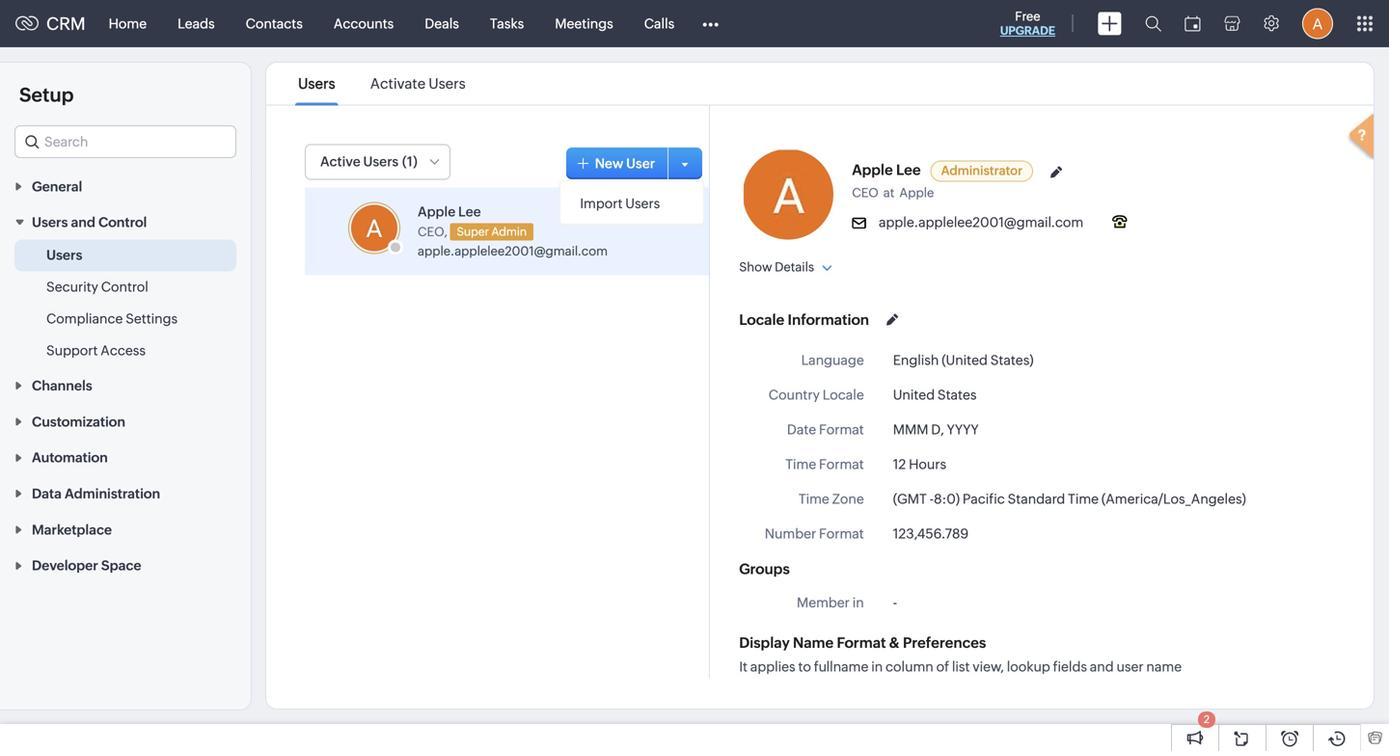 Task type: vqa. For each thing, say whether or not it's contained in the screenshot.
0
no



Task type: describe. For each thing, give the bounding box(es) containing it.
and inside display name format & preferences it applies to fullname in column of list view, lookup fields and user name
[[1090, 660, 1114, 675]]

language
[[802, 353, 864, 368]]

show details link
[[739, 260, 833, 275]]

display
[[739, 635, 790, 652]]

home link
[[93, 0, 162, 47]]

12
[[893, 457, 906, 472]]

1 horizontal spatial -
[[930, 492, 934, 507]]

column
[[886, 660, 934, 675]]

calendar image
[[1185, 16, 1202, 31]]

new
[[595, 156, 624, 171]]

groups
[[739, 561, 790, 578]]

apple lee ceo, super admin apple.applelee2001@gmail.com
[[418, 204, 608, 259]]

time zone
[[799, 492, 864, 507]]

Search text field
[[15, 126, 235, 157]]

united states
[[893, 387, 977, 403]]

profile element
[[1291, 0, 1345, 47]]

time for time zone
[[799, 492, 830, 507]]

customization
[[32, 414, 125, 430]]

accounts link
[[318, 0, 410, 47]]

mmm d, yyyy
[[893, 422, 979, 438]]

details
[[775, 260, 815, 275]]

users and control
[[32, 215, 147, 230]]

number
[[765, 526, 817, 542]]

format for date format
[[819, 422, 864, 438]]

apple link
[[900, 186, 939, 200]]

and inside dropdown button
[[71, 215, 95, 230]]

settings
[[126, 311, 178, 327]]

1 horizontal spatial locale
[[823, 387, 864, 403]]

leads link
[[162, 0, 230, 47]]

view,
[[973, 660, 1005, 675]]

apple for apple lee ceo, super admin apple.applelee2001@gmail.com
[[418, 204, 456, 220]]

apple lee
[[852, 161, 921, 178]]

deals
[[425, 16, 459, 31]]

administration
[[65, 486, 160, 502]]

home
[[109, 16, 147, 31]]

compliance
[[46, 311, 123, 327]]

free upgrade
[[1001, 9, 1056, 37]]

yyyy
[[947, 422, 979, 438]]

support access link
[[46, 341, 146, 361]]

number format
[[765, 526, 864, 542]]

control inside dropdown button
[[98, 215, 147, 230]]

to
[[799, 660, 812, 675]]

search element
[[1134, 0, 1174, 47]]

security control link
[[46, 278, 148, 297]]

create menu image
[[1098, 12, 1122, 35]]

new user button
[[566, 148, 675, 180]]

users link for the security control link at the left
[[46, 246, 82, 265]]

customization button
[[0, 403, 251, 439]]

security
[[46, 280, 98, 295]]

english (united states)
[[893, 353, 1034, 368]]

list containing users
[[281, 63, 483, 105]]

apple.applelee2001@gmail.com link
[[418, 244, 608, 259]]

support
[[46, 343, 98, 359]]

space
[[101, 559, 141, 574]]

import
[[580, 196, 623, 211]]

applies
[[751, 660, 796, 675]]

ceo at apple
[[852, 186, 935, 200]]

in inside display name format & preferences it applies to fullname in column of list view, lookup fields and user name
[[872, 660, 883, 675]]

apple for apple lee
[[852, 161, 893, 178]]

crm
[[46, 14, 85, 34]]

(united
[[942, 353, 988, 368]]

list
[[952, 660, 970, 675]]

calls
[[644, 16, 675, 31]]

channels button
[[0, 367, 251, 403]]

profile image
[[1303, 8, 1334, 39]]

date
[[787, 422, 817, 438]]

marketplace
[[32, 522, 112, 538]]

mmm
[[893, 422, 929, 438]]

marketplace button
[[0, 512, 251, 548]]

compliance settings link
[[46, 309, 178, 329]]

activate users
[[370, 75, 466, 92]]

admin
[[492, 225, 527, 238]]

data administration button
[[0, 476, 251, 512]]

data administration
[[32, 486, 160, 502]]

activate users link
[[367, 75, 469, 92]]

show
[[739, 260, 773, 275]]

users (1)
[[363, 154, 418, 169]]

states
[[938, 387, 977, 403]]

users inside region
[[46, 248, 82, 263]]

format for number format
[[819, 526, 864, 542]]

country
[[769, 387, 820, 403]]

create menu element
[[1087, 0, 1134, 47]]

search image
[[1146, 15, 1162, 32]]

users link for activate users link
[[295, 75, 338, 92]]

of
[[937, 660, 950, 675]]

meetings link
[[540, 0, 629, 47]]



Task type: locate. For each thing, give the bounding box(es) containing it.
time for time format
[[786, 457, 817, 472]]

users right activate
[[429, 75, 466, 92]]

developer
[[32, 559, 98, 574]]

0 vertical spatial users link
[[295, 75, 338, 92]]

activate
[[370, 75, 426, 92]]

2 vertical spatial apple
[[418, 204, 456, 220]]

1 vertical spatial control
[[101, 280, 148, 295]]

ceo,
[[418, 225, 448, 239]]

general
[[32, 179, 82, 194]]

member in
[[797, 595, 864, 611]]

automation
[[32, 450, 108, 466]]

time down date
[[786, 457, 817, 472]]

format up time format
[[819, 422, 864, 438]]

apple.applelee2001@gmail.com down administrator at the right top of the page
[[879, 215, 1084, 230]]

general button
[[0, 168, 251, 204]]

1 vertical spatial -
[[893, 595, 898, 611]]

0 vertical spatial and
[[71, 215, 95, 230]]

fields
[[1053, 660, 1088, 675]]

-
[[930, 492, 934, 507], [893, 595, 898, 611]]

lookup
[[1007, 660, 1051, 675]]

1 horizontal spatial apple
[[852, 161, 893, 178]]

time
[[786, 457, 817, 472], [799, 492, 830, 507], [1068, 492, 1099, 507]]

format for time format
[[819, 457, 864, 472]]

1 vertical spatial users link
[[46, 246, 82, 265]]

free
[[1016, 9, 1041, 24]]

list
[[281, 63, 483, 105]]

accounts
[[334, 16, 394, 31]]

0 horizontal spatial apple
[[418, 204, 456, 220]]

show details
[[739, 260, 815, 275]]

lee up apple link
[[897, 161, 921, 178]]

1 horizontal spatial and
[[1090, 660, 1114, 675]]

1 horizontal spatial apple.applelee2001@gmail.com
[[879, 215, 1084, 230]]

user
[[1117, 660, 1144, 675]]

1 vertical spatial locale
[[823, 387, 864, 403]]

at
[[884, 186, 895, 200]]

1 vertical spatial lee
[[458, 204, 481, 220]]

users up security
[[46, 248, 82, 263]]

0 vertical spatial control
[[98, 215, 147, 230]]

and left user
[[1090, 660, 1114, 675]]

control inside region
[[101, 280, 148, 295]]

time left zone
[[799, 492, 830, 507]]

0 horizontal spatial users link
[[46, 246, 82, 265]]

0 vertical spatial in
[[853, 595, 864, 611]]

meetings
[[555, 16, 614, 31]]

apple right at
[[900, 186, 935, 200]]

users inside dropdown button
[[32, 215, 68, 230]]

0 horizontal spatial locale
[[739, 311, 785, 328]]

format up fullname
[[837, 635, 887, 652]]

Other Modules field
[[690, 8, 732, 39]]

pacific
[[963, 492, 1005, 507]]

0 horizontal spatial -
[[893, 595, 898, 611]]

zone
[[833, 492, 864, 507]]

english
[[893, 353, 939, 368]]

control down general dropdown button
[[98, 215, 147, 230]]

(america/los_angeles)
[[1102, 492, 1247, 507]]

new user
[[595, 156, 656, 171]]

setup
[[19, 84, 74, 106]]

time format
[[786, 457, 864, 472]]

- up &
[[893, 595, 898, 611]]

country locale
[[769, 387, 864, 403]]

users down contacts
[[298, 75, 335, 92]]

123,456.789
[[893, 526, 969, 542]]

member
[[797, 595, 850, 611]]

0 horizontal spatial apple.applelee2001@gmail.com
[[418, 244, 608, 259]]

contacts link
[[230, 0, 318, 47]]

&
[[890, 635, 900, 652]]

1 vertical spatial and
[[1090, 660, 1114, 675]]

locale down language
[[823, 387, 864, 403]]

it
[[739, 660, 748, 675]]

leads
[[178, 16, 215, 31]]

8:0)
[[934, 492, 960, 507]]

name
[[793, 635, 834, 652]]

lee up super on the top of page
[[458, 204, 481, 220]]

channels
[[32, 378, 92, 394]]

0 vertical spatial apple
[[852, 161, 893, 178]]

lee inside apple lee ceo, super admin apple.applelee2001@gmail.com
[[458, 204, 481, 220]]

0 vertical spatial lee
[[897, 161, 921, 178]]

developer space
[[32, 559, 141, 574]]

0 vertical spatial locale
[[739, 311, 785, 328]]

1 vertical spatial in
[[872, 660, 883, 675]]

control
[[98, 215, 147, 230], [101, 280, 148, 295]]

lee for apple lee
[[897, 161, 921, 178]]

and
[[71, 215, 95, 230], [1090, 660, 1114, 675]]

display name format & preferences it applies to fullname in column of list view, lookup fields and user name
[[739, 635, 1182, 675]]

import users
[[580, 196, 660, 211]]

compliance settings
[[46, 311, 178, 327]]

apple up ceo
[[852, 161, 893, 178]]

locale information
[[739, 311, 870, 328]]

1 vertical spatial apple.applelee2001@gmail.com
[[418, 244, 608, 259]]

and down general
[[71, 215, 95, 230]]

2 horizontal spatial apple
[[900, 186, 935, 200]]

users and control button
[[0, 204, 251, 240]]

apple inside apple lee ceo, super admin apple.applelee2001@gmail.com
[[418, 204, 456, 220]]

user
[[626, 156, 656, 171]]

contacts
[[246, 16, 303, 31]]

in right member at bottom
[[853, 595, 864, 611]]

active users (1)
[[320, 154, 418, 169]]

super
[[457, 225, 489, 238]]

users link down contacts
[[295, 75, 338, 92]]

apple
[[852, 161, 893, 178], [900, 186, 935, 200], [418, 204, 456, 220]]

users link up security
[[46, 246, 82, 265]]

automation button
[[0, 439, 251, 476]]

format down zone
[[819, 526, 864, 542]]

users down general
[[32, 215, 68, 230]]

1 horizontal spatial users link
[[295, 75, 338, 92]]

None field
[[14, 125, 236, 158]]

format
[[819, 422, 864, 438], [819, 457, 864, 472], [819, 526, 864, 542], [837, 635, 887, 652]]

access
[[101, 343, 146, 359]]

security control
[[46, 280, 148, 295]]

crm link
[[15, 14, 85, 34]]

date format
[[787, 422, 864, 438]]

apple.applelee2001@gmail.com
[[879, 215, 1084, 230], [418, 244, 608, 259]]

upgrade
[[1001, 24, 1056, 37]]

1 vertical spatial apple
[[900, 186, 935, 200]]

1 horizontal spatial in
[[872, 660, 883, 675]]

0 horizontal spatial in
[[853, 595, 864, 611]]

users and control region
[[0, 240, 251, 367]]

0 horizontal spatial lee
[[458, 204, 481, 220]]

d,
[[932, 422, 945, 438]]

users down user
[[626, 196, 660, 211]]

time right standard
[[1068, 492, 1099, 507]]

format inside display name format & preferences it applies to fullname in column of list view, lookup fields and user name
[[837, 635, 887, 652]]

0 vertical spatial apple.applelee2001@gmail.com
[[879, 215, 1084, 230]]

apple up ceo,
[[418, 204, 456, 220]]

(gmt
[[893, 492, 927, 507]]

in left column
[[872, 660, 883, 675]]

locale down "show"
[[739, 311, 785, 328]]

lee for apple lee ceo, super admin apple.applelee2001@gmail.com
[[458, 204, 481, 220]]

control up compliance settings at the top of the page
[[101, 280, 148, 295]]

administrator
[[942, 164, 1023, 178]]

support access
[[46, 343, 146, 359]]

developer space button
[[0, 548, 251, 584]]

fullname
[[814, 660, 869, 675]]

apple.applelee2001@gmail.com down admin
[[418, 244, 608, 259]]

ceo
[[852, 186, 879, 200]]

0 horizontal spatial and
[[71, 215, 95, 230]]

- right (gmt
[[930, 492, 934, 507]]

1 horizontal spatial lee
[[897, 161, 921, 178]]

0 vertical spatial -
[[930, 492, 934, 507]]

calls link
[[629, 0, 690, 47]]

format up zone
[[819, 457, 864, 472]]

preferences
[[903, 635, 987, 652]]

name
[[1147, 660, 1182, 675]]

states)
[[991, 353, 1034, 368]]

lee
[[897, 161, 921, 178], [458, 204, 481, 220]]

data
[[32, 486, 62, 502]]

tasks link
[[475, 0, 540, 47]]



